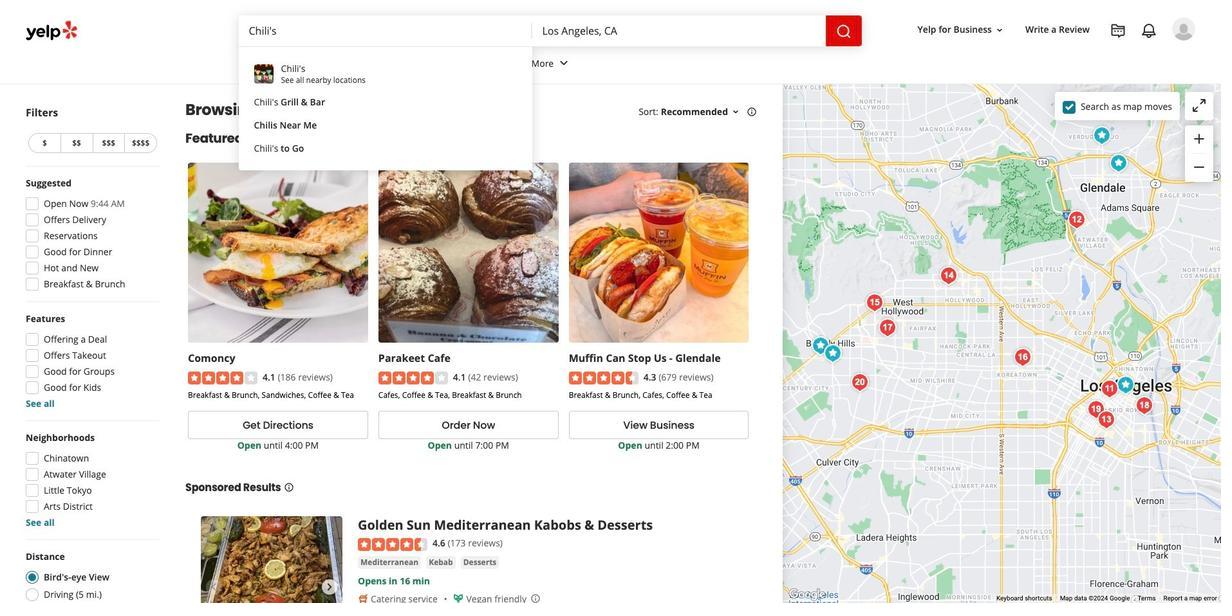 Task type: describe. For each thing, give the bounding box(es) containing it.
kendall p. image
[[1172, 17, 1196, 41]]

16 catering v2 image
[[358, 595, 368, 604]]

comoncy image
[[808, 333, 833, 359]]

2 24 chevron down v2 image from the left
[[556, 56, 572, 71]]

zoom in image
[[1192, 131, 1207, 147]]

morrison atwater village image
[[1064, 207, 1090, 233]]

business categories element
[[237, 46, 1196, 84]]

expand map image
[[1192, 98, 1207, 113]]

perch image
[[1097, 376, 1123, 402]]

a food affair image
[[847, 370, 873, 396]]

none field address, neighborhood, city, state or zip
[[532, 15, 826, 46]]

l'antica pizzeria da michele image
[[936, 263, 962, 289]]

cabra los angeles image
[[1083, 397, 1109, 423]]

map region
[[687, 0, 1221, 604]]

next image
[[322, 580, 337, 596]]

notifications image
[[1142, 23, 1157, 39]]

bao dim sum house image
[[875, 315, 900, 341]]

1 4.1 star rating image from the left
[[188, 372, 258, 385]]

4.6 star rating image
[[358, 539, 428, 552]]

muffin can stop us - glendale image
[[1089, 123, 1115, 148]]

16 vegan v2 image
[[454, 595, 464, 604]]

previous image
[[206, 580, 221, 596]]

4.3 star rating image
[[569, 372, 638, 385]]

2 4.1 star rating image from the left
[[378, 372, 448, 385]]



Task type: locate. For each thing, give the bounding box(es) containing it.
dama image
[[1094, 407, 1119, 433]]

0 horizontal spatial 4.1 star rating image
[[188, 372, 258, 385]]

barton g. the restaurant - los angeles image
[[862, 290, 888, 316]]

user actions element
[[908, 16, 1214, 95]]

search image
[[836, 24, 851, 39]]

zoom out image
[[1192, 160, 1207, 175]]

address, neighborhood, city, state or zip text field
[[532, 15, 826, 46]]

bavel image
[[1132, 393, 1157, 419]]

24 chevron down v2 image
[[300, 56, 315, 71], [556, 56, 572, 71]]

1 24 chevron down v2 image from the left
[[300, 56, 315, 71]]

group
[[1185, 126, 1214, 182], [22, 177, 160, 295], [22, 313, 160, 411], [22, 432, 160, 530]]

4.1 star rating image
[[188, 372, 258, 385], [378, 372, 448, 385]]

0 horizontal spatial 24 chevron down v2 image
[[300, 56, 315, 71]]

1 horizontal spatial 24 chevron down v2 image
[[556, 56, 572, 71]]

hangari kalguksu image
[[1010, 345, 1036, 371]]

16 chevron down v2 image
[[995, 25, 1005, 35]]

16 info v2 image
[[284, 483, 294, 493]]

projects image
[[1111, 23, 1126, 39]]

option group
[[22, 551, 160, 604]]

info icon image
[[530, 594, 541, 604], [530, 594, 541, 604]]

16 info v2 image
[[747, 107, 757, 117]]

parakeet cafe image
[[820, 341, 846, 367]]

slideshow element
[[201, 517, 343, 604]]

things to do, nail salons, plumbers text field
[[239, 15, 532, 46]]

None field
[[239, 15, 532, 46], [532, 15, 826, 46], [239, 15, 532, 46]]

None search field
[[239, 15, 862, 46]]

1 horizontal spatial 4.1 star rating image
[[378, 372, 448, 385]]

  text field
[[239, 15, 532, 46]]

google image
[[786, 587, 829, 604]]

nothing bundt cakes image
[[1106, 150, 1132, 176]]

starbucks image
[[1113, 372, 1139, 398]]



Task type: vqa. For each thing, say whether or not it's contained in the screenshot.
Comoncy image
yes



